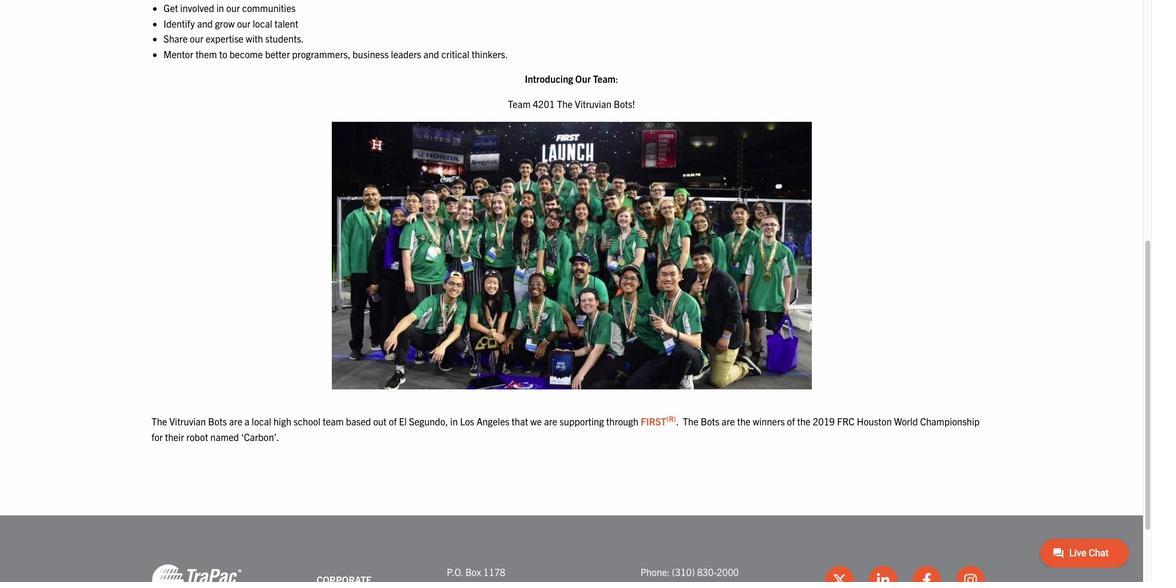 Task type: vqa. For each thing, say whether or not it's contained in the screenshot.
the bottommost 'Angeles'
no



Task type: locate. For each thing, give the bounding box(es) containing it.
the left winners
[[737, 415, 751, 428]]

our
[[576, 73, 591, 85]]

world
[[894, 415, 918, 428]]

bots right the (r) in the bottom of the page
[[701, 415, 720, 428]]

2 bots from the left
[[701, 415, 720, 428]]

are right we at left bottom
[[544, 415, 558, 428]]

0 horizontal spatial the
[[737, 415, 751, 428]]

2 horizontal spatial the
[[683, 415, 699, 428]]

vitruvian inside the vitruvian bots are a local high school team based out of el segundo, in los angeles that we are supporting through first (r)
[[169, 415, 206, 428]]

footer containing p.o. box 1178
[[0, 516, 1143, 582]]

the inside .  the bots are the winners of the 2019 frc houston world championship for their robot named 'carbon'.
[[683, 415, 699, 428]]

1 horizontal spatial bots
[[701, 415, 720, 428]]

1 horizontal spatial vitruvian
[[575, 98, 612, 110]]

the for 'carbon'.
[[683, 415, 699, 428]]

are left a
[[229, 415, 242, 428]]

1 horizontal spatial the
[[797, 415, 811, 428]]

and down involved on the top left of the page
[[197, 17, 213, 29]]

the for angeles
[[152, 415, 167, 428]]

first
[[641, 415, 667, 428]]

get involved in our communities identify and grow our local talent share our expertise with students. mentor them to become better programmers, business leaders and critical thinkers.
[[164, 2, 508, 60]]

(r)
[[667, 414, 676, 423]]

2 the from the left
[[797, 415, 811, 428]]

houston
[[857, 415, 892, 428]]

1 of from the left
[[389, 415, 397, 428]]

phone: (310) 830-2000
[[641, 566, 739, 578]]

segundo,
[[409, 415, 448, 428]]

0 horizontal spatial in
[[217, 2, 224, 14]]

1 horizontal spatial of
[[787, 415, 795, 428]]

the
[[557, 98, 573, 110], [152, 415, 167, 428], [683, 415, 699, 428]]

team
[[323, 415, 344, 428]]

our up grow
[[226, 2, 240, 14]]

of
[[389, 415, 397, 428], [787, 415, 795, 428]]

bots
[[208, 415, 227, 428], [701, 415, 720, 428]]

the vitruvian bots are a local high school team based out of el segundo, in los angeles that we are supporting through first (r)
[[152, 414, 676, 428]]

1 the from the left
[[737, 415, 751, 428]]

bots up the named
[[208, 415, 227, 428]]

are left winners
[[722, 415, 735, 428]]

vitruvian up the robot
[[169, 415, 206, 428]]

:
[[616, 73, 618, 85]]

1 vertical spatial in
[[450, 415, 458, 428]]

a
[[245, 415, 250, 428]]

to
[[219, 48, 227, 60]]

vitruvian
[[575, 98, 612, 110], [169, 415, 206, 428]]

0 vertical spatial in
[[217, 2, 224, 14]]

bots inside .  the bots are the winners of the 2019 frc houston world championship for their robot named 'carbon'.
[[701, 415, 720, 428]]

team 4201 the vitruvian bots image
[[332, 122, 812, 389]]

frc
[[837, 415, 855, 428]]

team 4201 the vitruvian bots!
[[508, 98, 635, 110]]

with
[[246, 33, 263, 45]]

1 horizontal spatial the
[[557, 98, 573, 110]]

introducing our team :
[[525, 73, 618, 85]]

involved
[[180, 2, 214, 14]]

0 horizontal spatial are
[[229, 415, 242, 428]]

0 vertical spatial team
[[593, 73, 616, 85]]

business
[[353, 48, 389, 60]]

2 horizontal spatial are
[[722, 415, 735, 428]]

1 vertical spatial vitruvian
[[169, 415, 206, 428]]

thinkers.
[[472, 48, 508, 60]]

the up for
[[152, 415, 167, 428]]

local inside get involved in our communities identify and grow our local talent share our expertise with students. mentor them to become better programmers, business leaders and critical thinkers.
[[253, 17, 272, 29]]

local right a
[[252, 415, 271, 428]]

of right winners
[[787, 415, 795, 428]]

the right the (r) in the bottom of the page
[[683, 415, 699, 428]]

830-
[[697, 566, 717, 578]]

mentor
[[164, 48, 193, 60]]

through
[[606, 415, 639, 428]]

0 horizontal spatial bots
[[208, 415, 227, 428]]

our up with
[[237, 17, 251, 29]]

local down communities
[[253, 17, 272, 29]]

better
[[265, 48, 290, 60]]

become
[[230, 48, 263, 60]]

and
[[197, 17, 213, 29], [424, 48, 439, 60]]

the left 2019
[[797, 415, 811, 428]]

el
[[399, 415, 407, 428]]

1 vertical spatial team
[[508, 98, 531, 110]]

2 are from the left
[[544, 415, 558, 428]]

championship
[[920, 415, 980, 428]]

0 horizontal spatial the
[[152, 415, 167, 428]]

team left 4201
[[508, 98, 531, 110]]

in up grow
[[217, 2, 224, 14]]

2000
[[717, 566, 739, 578]]

corporate image
[[152, 564, 242, 582]]

2 of from the left
[[787, 415, 795, 428]]

p.o. box 1178
[[447, 566, 506, 578]]

communities
[[242, 2, 296, 14]]

of left el
[[389, 415, 397, 428]]

1 horizontal spatial and
[[424, 48, 439, 60]]

are
[[229, 415, 242, 428], [544, 415, 558, 428], [722, 415, 735, 428]]

team right our
[[593, 73, 616, 85]]

the inside the vitruvian bots are a local high school team based out of el segundo, in los angeles that we are supporting through first (r)
[[152, 415, 167, 428]]

our up them
[[190, 33, 204, 45]]

1 horizontal spatial team
[[593, 73, 616, 85]]

'carbon'.
[[241, 431, 279, 443]]

1 vertical spatial local
[[252, 415, 271, 428]]

0 horizontal spatial and
[[197, 17, 213, 29]]

in
[[217, 2, 224, 14], [450, 415, 458, 428]]

our
[[226, 2, 240, 14], [237, 17, 251, 29], [190, 33, 204, 45]]

local
[[253, 17, 272, 29], [252, 415, 271, 428]]

0 horizontal spatial of
[[389, 415, 397, 428]]

1 horizontal spatial in
[[450, 415, 458, 428]]

0 vertical spatial and
[[197, 17, 213, 29]]

footer
[[0, 516, 1143, 582]]

1 bots from the left
[[208, 415, 227, 428]]

0 horizontal spatial vitruvian
[[169, 415, 206, 428]]

1 vertical spatial and
[[424, 48, 439, 60]]

the
[[737, 415, 751, 428], [797, 415, 811, 428]]

3 are from the left
[[722, 415, 735, 428]]

team
[[593, 73, 616, 85], [508, 98, 531, 110]]

vitruvian down our
[[575, 98, 612, 110]]

critical
[[441, 48, 470, 60]]

0 vertical spatial local
[[253, 17, 272, 29]]

and left critical at the left of the page
[[424, 48, 439, 60]]

1 horizontal spatial are
[[544, 415, 558, 428]]

the right 4201
[[557, 98, 573, 110]]

in left los
[[450, 415, 458, 428]]

.  the bots are the winners of the 2019 frc houston world championship for their robot named 'carbon'.
[[152, 415, 980, 443]]

p.o.
[[447, 566, 463, 578]]



Task type: describe. For each thing, give the bounding box(es) containing it.
box
[[466, 566, 481, 578]]

1 are from the left
[[229, 415, 242, 428]]

leaders
[[391, 48, 421, 60]]

are inside .  the bots are the winners of the 2019 frc houston world championship for their robot named 'carbon'.
[[722, 415, 735, 428]]

of inside .  the bots are the winners of the 2019 frc houston world championship for their robot named 'carbon'.
[[787, 415, 795, 428]]

programmers,
[[292, 48, 350, 60]]

share
[[164, 33, 188, 45]]

of inside the vitruvian bots are a local high school team based out of el segundo, in los angeles that we are supporting through first (r)
[[389, 415, 397, 428]]

their
[[165, 431, 184, 443]]

1178
[[483, 566, 506, 578]]

0 vertical spatial vitruvian
[[575, 98, 612, 110]]

high
[[274, 415, 291, 428]]

named
[[210, 431, 239, 443]]

in inside get involved in our communities identify and grow our local talent share our expertise with students. mentor them to become better programmers, business leaders and critical thinkers.
[[217, 2, 224, 14]]

angeles
[[477, 415, 510, 428]]

winners
[[753, 415, 785, 428]]

get
[[164, 2, 178, 14]]

talent
[[275, 17, 298, 29]]

we
[[530, 415, 542, 428]]

students.
[[265, 33, 304, 45]]

based
[[346, 415, 371, 428]]

identify
[[164, 17, 195, 29]]

for
[[152, 431, 163, 443]]

bots!
[[614, 98, 635, 110]]

phone:
[[641, 566, 670, 578]]

in inside the vitruvian bots are a local high school team based out of el segundo, in los angeles that we are supporting through first (r)
[[450, 415, 458, 428]]

robot
[[186, 431, 208, 443]]

supporting
[[560, 415, 604, 428]]

1 vertical spatial our
[[237, 17, 251, 29]]

that
[[512, 415, 528, 428]]

local inside the vitruvian bots are a local high school team based out of el segundo, in los angeles that we are supporting through first (r)
[[252, 415, 271, 428]]

2 vertical spatial our
[[190, 33, 204, 45]]

introducing
[[525, 73, 573, 85]]

them
[[196, 48, 217, 60]]

bots inside the vitruvian bots are a local high school team based out of el segundo, in los angeles that we are supporting through first (r)
[[208, 415, 227, 428]]

4201
[[533, 98, 555, 110]]

expertise
[[206, 33, 244, 45]]

grow
[[215, 17, 235, 29]]

school
[[294, 415, 321, 428]]

(310)
[[672, 566, 695, 578]]

2019
[[813, 415, 835, 428]]

0 vertical spatial our
[[226, 2, 240, 14]]

los
[[460, 415, 474, 428]]

0 horizontal spatial team
[[508, 98, 531, 110]]

out
[[373, 415, 387, 428]]



